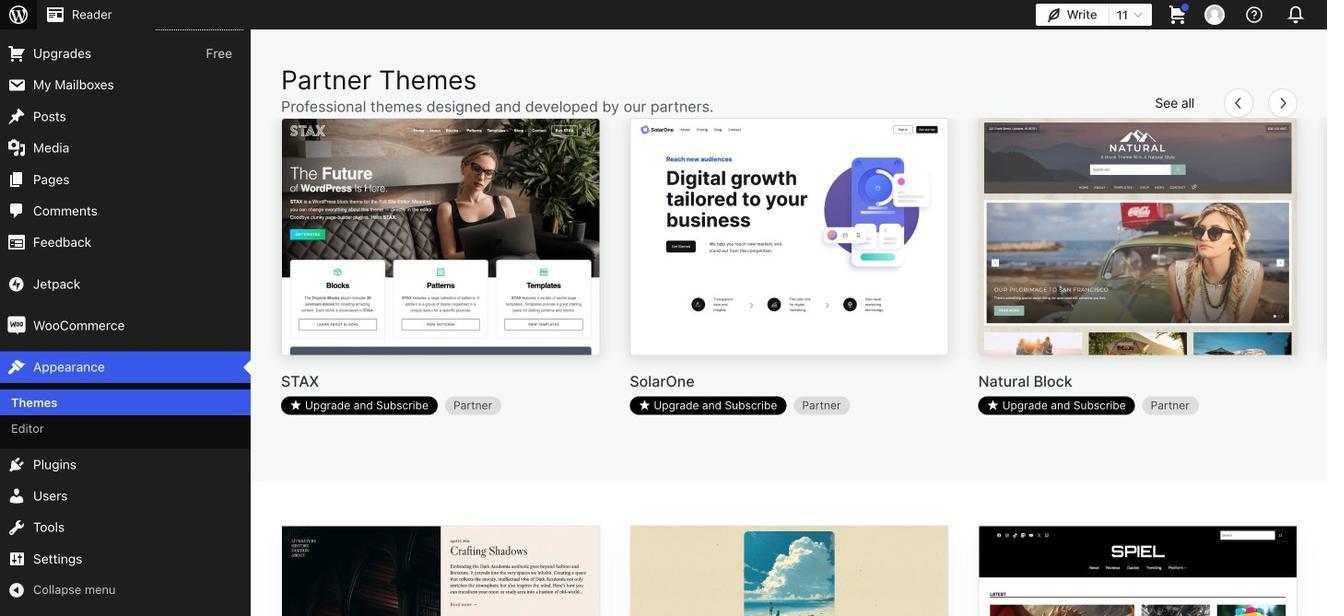 Task type: describe. For each thing, give the bounding box(es) containing it.
1 img image from the top
[[7, 275, 26, 294]]

my profile image
[[1205, 5, 1225, 25]]

whether you're providing fishing charters or surf adventures, promoting local farmers markets or saving the whales, offering vegan cooking tips or selling organic lip balm — the natural theme is a natural choice for your wordpress website. image
[[980, 119, 1297, 357]]

help image
[[1244, 4, 1266, 26]]

solarone is a fresh, minimal, and professional wordpress block theme. this theme is suitable for corporate business websites or agencies, freelancers and small startups. image
[[631, 119, 948, 357]]



Task type: locate. For each thing, give the bounding box(es) containing it.
manage your notifications image
[[1283, 2, 1309, 28]]

2 img image from the top
[[7, 317, 26, 335]]

manage your sites image
[[7, 4, 29, 26]]

spiel is a game magazine theme. the rich and dense old-school homepage layout could still work well for pro-bloggers. image
[[980, 527, 1297, 617]]

dark academia is a blog theme with dark academia aesthetics. the unique 50:50 split layout reminds you of the books. image
[[282, 527, 600, 617]]

stax is a premium block theme for the wordpress full-site editor. the design is clean, versatile, and totally customizable. additionally, the setup wizard provides a super simple installation process — so your site will appear exactly as the demo within moments of activation. image
[[282, 119, 600, 357]]

my shopping cart image
[[1167, 4, 1189, 26]]

img image
[[7, 275, 26, 294], [7, 317, 26, 335]]

0 vertical spatial img image
[[7, 275, 26, 294]]

1 vertical spatial img image
[[7, 317, 26, 335]]

lowfi is a simple blog theme with lo-fi aesthetics. image
[[631, 527, 948, 617]]



Task type: vqa. For each thing, say whether or not it's contained in the screenshot.
highest hourly views 0 'image'
no



